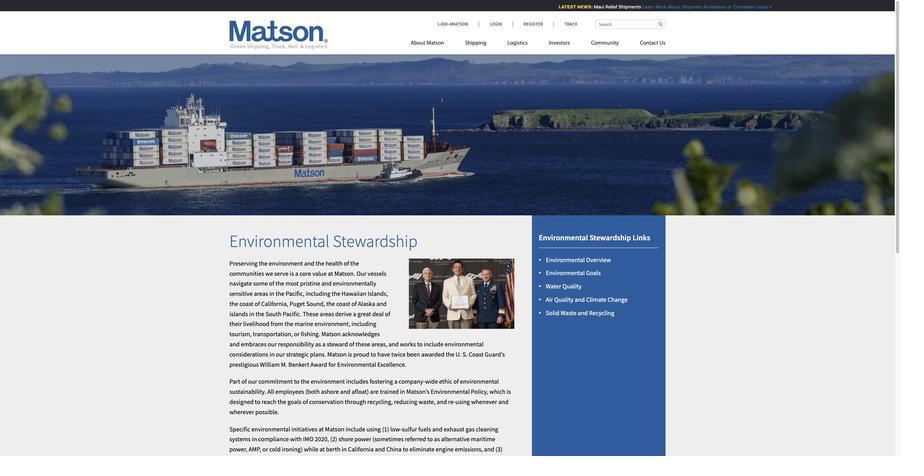 Task type: vqa. For each thing, say whether or not it's contained in the screenshot.
›
no



Task type: describe. For each thing, give the bounding box(es) containing it.
shipping link
[[455, 37, 497, 51]]

power
[[355, 436, 371, 444]]

engine
[[436, 446, 454, 454]]

loans
[[754, 4, 766, 9]]

of right ethic
[[454, 378, 459, 386]]

as inside preserving the environment and the health of the communities we serve is a core value at matson. our vessels navigate some of the most pristine and environmentally sensitive areas in the pacific, including the hawaiian islands, the coast of california, puget sound, the coast of alaska and islands in the south pacific. these areas derive a great deal of their livelihood from the marine environment, including tourism, transportation, or fishing. matson acknowledges and embraces our responsibility as a steward of these areas, and works to include environmental considerations in our strategic plans. matson is proud to have twice been awarded the u. s. coast guard's prestigious william m. benkert award for environmental excellence.
[[315, 340, 321, 349]]

sustainability.
[[229, 388, 266, 396]]

about inside "link"
[[411, 40, 426, 46]]

and down value
[[322, 280, 332, 288]]

a up plans.
[[322, 340, 326, 349]]

the up the california,
[[276, 290, 284, 298]]

use
[[461, 456, 470, 457]]

fuels
[[418, 425, 431, 434]]

maui
[[592, 4, 603, 9]]

in up the california,
[[269, 290, 274, 298]]

which
[[490, 388, 506, 396]]

to up additions
[[403, 446, 408, 454]]

hawaiian
[[342, 290, 367, 298]]

in up amp,
[[252, 436, 257, 444]]

assistance
[[702, 4, 725, 9]]

excellence.
[[378, 361, 407, 369]]

in inside the part of our commitment to the environment includes fostering a company-wide ethic of environmental sustainability. all employees (both ashore and afloat) are trained in matson's environmental policy, which is designed to reach the goals of conservation through recycling, reducing waste, and re-using whenever and wherever possible.
[[400, 388, 405, 396]]

environmental goals link
[[546, 269, 601, 277]]

value
[[312, 270, 327, 278]]

through
[[345, 398, 366, 406]]

fishing.
[[301, 330, 320, 338]]

environmental stewardship links section
[[523, 216, 674, 457]]

a left great at the left of the page
[[353, 310, 356, 318]]

include inside preserving the environment and the health of the communities we serve is a core value at matson. our vessels navigate some of the most pristine and environmentally sensitive areas in the pacific, including the hawaiian islands, the coast of california, puget sound, the coast of alaska and islands in the south pacific. these areas derive a great deal of their livelihood from the marine environment, including tourism, transportation, or fishing. matson acknowledges and embraces our responsibility as a steward of these areas, and works to include environmental considerations in our strategic plans. matson is proud to have twice been awarded the u. s. coast guard's prestigious william m. benkert award for environmental excellence.
[[424, 340, 444, 349]]

matson down engine
[[427, 456, 446, 457]]

matson inside "link"
[[427, 40, 444, 46]]

environmental for environmental stewardship
[[229, 231, 330, 252]]

include inside specific environmental initiatives at matson include using (1) low-sulfur fuels and exhaust gas cleaning systems in compliance with imo 2020, (2) shore power (sometimes referred to as alternative maritime power, amp, or cold ironing) while at berth in california and china to eliminate engine emissions, and (3) ballast water treatment systems on all vessels. the newest additions to the matson fleet use main engi
[[346, 425, 365, 434]]

while
[[304, 446, 318, 454]]

whenever
[[471, 398, 497, 406]]

on
[[315, 456, 322, 457]]

cold
[[269, 446, 281, 454]]

contact us
[[640, 40, 666, 46]]

800-
[[441, 21, 450, 27]]

matson containership guided by tug image
[[0, 44, 895, 216]]

about matson
[[411, 40, 444, 46]]

waste
[[561, 309, 577, 317]]

vessels
[[368, 270, 387, 278]]

latest
[[557, 4, 575, 9]]

using inside the part of our commitment to the environment includes fostering a company-wide ethic of environmental sustainability. all employees (both ashore and afloat) are trained in matson's environmental policy, which is designed to reach the goals of conservation through recycling, reducing waste, and re-using whenever and wherever possible.
[[456, 398, 470, 406]]

latest news: maui relief shipments learn more about shipment assistance or container loans >
[[557, 4, 770, 9]]

the up we at the left bottom of the page
[[259, 259, 268, 268]]

tourism,
[[229, 330, 252, 338]]

contact
[[640, 40, 659, 46]]

community link
[[581, 37, 630, 51]]

sensitive
[[229, 290, 253, 298]]

0 horizontal spatial including
[[306, 290, 331, 298]]

the left u.
[[446, 351, 455, 359]]

embraces
[[241, 340, 267, 349]]

islands,
[[368, 290, 388, 298]]

1-800-4matson
[[437, 21, 468, 27]]

logistics link
[[497, 37, 538, 51]]

of down hawaiian
[[352, 300, 357, 308]]

and up newest
[[375, 446, 385, 454]]

s.
[[463, 351, 468, 359]]

environmental inside preserving the environment and the health of the communities we serve is a core value at matson. our vessels navigate some of the most pristine and environmentally sensitive areas in the pacific, including the hawaiian islands, the coast of california, puget sound, the coast of alaska and islands in the south pacific. these areas derive a great deal of their livelihood from the marine environment, including tourism, transportation, or fishing. matson acknowledges and embraces our responsibility as a steward of these areas, and works to include environmental considerations in our strategic plans. matson is proud to have twice been awarded the u. s. coast guard's prestigious william m. benkert award for environmental excellence.
[[337, 361, 376, 369]]

community
[[591, 40, 619, 46]]

a inside the part of our commitment to the environment includes fostering a company-wide ethic of environmental sustainability. all employees (both ashore and afloat) are trained in matson's environmental policy, which is designed to reach the goals of conservation through recycling, reducing waste, and re-using whenever and wherever possible.
[[394, 378, 398, 386]]

islands
[[229, 310, 248, 318]]

stewardship for environmental stewardship
[[333, 231, 418, 252]]

0 vertical spatial our
[[268, 340, 277, 349]]

container
[[732, 4, 752, 9]]

wherever
[[229, 408, 254, 416]]

0 vertical spatial about
[[666, 4, 679, 9]]

shore
[[339, 436, 353, 444]]

livelihood
[[243, 320, 269, 328]]

1-
[[437, 21, 441, 27]]

to down fuels
[[427, 436, 433, 444]]

4matson
[[450, 21, 468, 27]]

referred
[[405, 436, 426, 444]]

the up value
[[316, 259, 324, 268]]

matson up (2)
[[325, 425, 345, 434]]

possible.
[[255, 408, 279, 416]]

stewardship for environmental stewardship links
[[590, 233, 631, 243]]

to left reach
[[255, 398, 260, 406]]

the down serve
[[276, 280, 284, 288]]

core
[[300, 270, 311, 278]]

all
[[323, 456, 330, 457]]

navigate
[[229, 280, 252, 288]]

company-
[[399, 378, 425, 386]]

and down tourism,
[[229, 340, 240, 349]]

of up 'matson.'
[[344, 259, 349, 268]]

solid waste and recycling link
[[546, 309, 615, 317]]

change
[[608, 296, 628, 304]]

more
[[654, 4, 665, 9]]

shipment
[[680, 4, 700, 9]]

prestigious
[[229, 361, 259, 369]]

afloat)
[[352, 388, 369, 396]]

marine
[[295, 320, 313, 328]]

(2)
[[330, 436, 337, 444]]

trained
[[380, 388, 399, 396]]

environmental goals
[[546, 269, 601, 277]]

of right deal
[[385, 310, 390, 318]]

south
[[266, 310, 282, 318]]

and down air quality and climate change
[[578, 309, 588, 317]]

pacific.
[[283, 310, 302, 318]]

and up deal
[[377, 300, 387, 308]]

puget
[[290, 300, 305, 308]]

environmental overview
[[546, 256, 611, 264]]

low-
[[390, 425, 402, 434]]

0 horizontal spatial systems
[[229, 436, 251, 444]]

matson's
[[406, 388, 430, 396]]

of left the california,
[[255, 300, 260, 308]]

environmental inside specific environmental initiatives at matson include using (1) low-sulfur fuels and exhaust gas cleaning systems in compliance with imo 2020, (2) shore power (sometimes referred to as alternative maritime power, amp, or cold ironing) while at berth in california and china to eliminate engine emissions, and (3) ballast water treatment systems on all vessels. the newest additions to the matson fleet use main engi
[[252, 425, 290, 434]]

the left hawaiian
[[332, 290, 341, 298]]

waste,
[[419, 398, 436, 406]]

environment inside preserving the environment and the health of the communities we serve is a core value at matson. our vessels navigate some of the most pristine and environmentally sensitive areas in the pacific, including the hawaiian islands, the coast of california, puget sound, the coast of alaska and islands in the south pacific. these areas derive a great deal of their livelihood from the marine environment, including tourism, transportation, or fishing. matson acknowledges and embraces our responsibility as a steward of these areas, and works to include environmental considerations in our strategic plans. matson is proud to have twice been awarded the u. s. coast guard's prestigious william m. benkert award for environmental excellence.
[[269, 259, 303, 268]]

quality for water
[[563, 282, 582, 291]]

2 coast from the left
[[336, 300, 350, 308]]

ironing)
[[282, 446, 303, 454]]

and left '(3)'
[[484, 446, 494, 454]]

specific environmental initiatives at matson include using (1) low-sulfur fuels and exhaust gas cleaning systems in compliance with imo 2020, (2) shore power (sometimes referred to as alternative maritime power, amp, or cold ironing) while at berth in california and china to eliminate engine emissions, and (3) ballast water treatment systems on all vessels. the newest additions to the matson fleet use main engi
[[229, 425, 507, 457]]

environmental inside the part of our commitment to the environment includes fostering a company-wide ethic of environmental sustainability. all employees (both ashore and afloat) are trained in matson's environmental policy, which is designed to reach the goals of conservation through recycling, reducing waste, and re-using whenever and wherever possible.
[[460, 378, 499, 386]]

and left re-
[[437, 398, 447, 406]]

in up vessels.
[[342, 446, 347, 454]]

or inside specific environmental initiatives at matson include using (1) low-sulfur fuels and exhaust gas cleaning systems in compliance with imo 2020, (2) shore power (sometimes referred to as alternative maritime power, amp, or cold ironing) while at berth in california and china to eliminate engine emissions, and (3) ballast water treatment systems on all vessels. the newest additions to the matson fleet use main engi
[[263, 446, 268, 454]]

overview
[[586, 256, 611, 264]]

responsibility
[[278, 340, 314, 349]]

0 horizontal spatial areas
[[254, 290, 268, 298]]

alternative
[[441, 436, 470, 444]]

all
[[267, 388, 274, 396]]

have
[[378, 351, 390, 359]]

or inside preserving the environment and the health of the communities we serve is a core value at matson. our vessels navigate some of the most pristine and environmentally sensitive areas in the pacific, including the hawaiian islands, the coast of california, puget sound, the coast of alaska and islands in the south pacific. these areas derive a great deal of their livelihood from the marine environment, including tourism, transportation, or fishing. matson acknowledges and embraces our responsibility as a steward of these areas, and works to include environmental considerations in our strategic plans. matson is proud to have twice been awarded the u. s. coast guard's prestigious william m. benkert award for environmental excellence.
[[294, 330, 300, 338]]



Task type: locate. For each thing, give the bounding box(es) containing it.
commitment
[[258, 378, 293, 386]]

environmental up re-
[[431, 388, 470, 396]]

0 horizontal spatial environment
[[269, 259, 303, 268]]

including up the sound,
[[306, 290, 331, 298]]

ethic
[[439, 378, 452, 386]]

exhaust
[[444, 425, 465, 434]]

environmental up environmental overview at the bottom of page
[[539, 233, 588, 243]]

0 vertical spatial or
[[726, 4, 730, 9]]

about matson link
[[411, 37, 455, 51]]

investors
[[549, 40, 570, 46]]

contact us link
[[630, 37, 666, 51]]

matson down environment,
[[322, 330, 341, 338]]

1-800-4matson link
[[437, 21, 479, 27]]

compliance
[[258, 436, 289, 444]]

acknowledges
[[342, 330, 380, 338]]

environmental up compliance
[[252, 425, 290, 434]]

environmental up water quality link
[[546, 269, 585, 277]]

environment,
[[315, 320, 350, 328]]

or left cold
[[263, 446, 268, 454]]

stewardship up overview at the bottom of page
[[590, 233, 631, 243]]

and right fuels
[[432, 425, 443, 434]]

using inside specific environmental initiatives at matson include using (1) low-sulfur fuels and exhaust gas cleaning systems in compliance with imo 2020, (2) shore power (sometimes referred to as alternative maritime power, amp, or cold ironing) while at berth in california and china to eliminate engine emissions, and (3) ballast water treatment systems on all vessels. the newest additions to the matson fleet use main engi
[[367, 425, 381, 434]]

>
[[768, 4, 770, 9]]

sulfur
[[402, 425, 417, 434]]

the up our at the left bottom
[[350, 259, 359, 268]]

2 vertical spatial or
[[263, 446, 268, 454]]

in up william in the left bottom of the page
[[270, 351, 275, 359]]

as up engine
[[434, 436, 440, 444]]

twice
[[391, 351, 406, 359]]

guard's
[[485, 351, 505, 359]]

investors link
[[538, 37, 581, 51]]

or left 'container'
[[726, 4, 730, 9]]

include up awarded
[[424, 340, 444, 349]]

0 vertical spatial areas
[[254, 290, 268, 298]]

to right works
[[417, 340, 423, 349]]

environmental up environmental goals link
[[546, 256, 585, 264]]

register
[[524, 21, 543, 27]]

most
[[286, 280, 299, 288]]

coast down sensitive
[[239, 300, 253, 308]]

0 vertical spatial systems
[[229, 436, 251, 444]]

1 horizontal spatial environment
[[311, 378, 345, 386]]

1 horizontal spatial including
[[352, 320, 376, 328]]

using left whenever
[[456, 398, 470, 406]]

0 horizontal spatial as
[[315, 340, 321, 349]]

1 horizontal spatial coast
[[336, 300, 350, 308]]

matson down steward on the bottom left
[[327, 351, 347, 359]]

preserving
[[229, 259, 258, 268]]

0 horizontal spatial include
[[346, 425, 365, 434]]

these
[[303, 310, 319, 318]]

environmental up policy,
[[460, 378, 499, 386]]

and down the which
[[499, 398, 509, 406]]

and up twice
[[389, 340, 399, 349]]

1 vertical spatial quality
[[554, 296, 574, 304]]

links
[[633, 233, 650, 243]]

of down we at the left bottom of the page
[[269, 280, 274, 288]]

1 vertical spatial environmental
[[460, 378, 499, 386]]

stewardship inside section
[[590, 233, 631, 243]]

systems down while
[[293, 456, 314, 457]]

environmental down proud on the bottom left
[[337, 361, 376, 369]]

and up core
[[304, 259, 314, 268]]

1 vertical spatial at
[[319, 425, 324, 434]]

derive
[[335, 310, 352, 318]]

1 vertical spatial about
[[411, 40, 426, 46]]

at up 2020,
[[319, 425, 324, 434]]

learn more about shipment assistance or container loans > link
[[641, 4, 770, 9]]

2 vertical spatial is
[[507, 388, 511, 396]]

some
[[253, 280, 268, 288]]

environmental up s.
[[445, 340, 484, 349]]

None search field
[[595, 20, 666, 29]]

stewardship up vessels
[[333, 231, 418, 252]]

top menu navigation
[[411, 37, 666, 51]]

designed
[[229, 398, 254, 406]]

to
[[417, 340, 423, 349], [371, 351, 376, 359], [294, 378, 300, 386], [255, 398, 260, 406], [427, 436, 433, 444], [403, 446, 408, 454], [410, 456, 416, 457]]

alaska
[[358, 300, 375, 308]]

Search search field
[[595, 20, 666, 29]]

include up power at the bottom
[[346, 425, 365, 434]]

0 vertical spatial include
[[424, 340, 444, 349]]

from
[[271, 320, 283, 328]]

1 vertical spatial areas
[[320, 310, 334, 318]]

fostering
[[370, 378, 393, 386]]

climate
[[586, 296, 607, 304]]

the inside specific environmental initiatives at matson include using (1) low-sulfur fuels and exhaust gas cleaning systems in compliance with imo 2020, (2) shore power (sometimes referred to as alternative maritime power, amp, or cold ironing) while at berth in california and china to eliminate engine emissions, and (3) ballast water treatment systems on all vessels. the newest additions to the matson fleet use main engi
[[417, 456, 426, 457]]

using left (1)
[[367, 425, 381, 434]]

0 vertical spatial quality
[[563, 282, 582, 291]]

of right part
[[242, 378, 247, 386]]

conservation
[[309, 398, 344, 406]]

our inside the part of our commitment to the environment includes fostering a company-wide ethic of environmental sustainability. all employees (both ashore and afloat) are trained in matson's environmental policy, which is designed to reach the goals of conservation through recycling, reducing waste, and re-using whenever and wherever possible.
[[248, 378, 257, 386]]

1 horizontal spatial systems
[[293, 456, 314, 457]]

1 horizontal spatial using
[[456, 398, 470, 406]]

0 vertical spatial environment
[[269, 259, 303, 268]]

is inside the part of our commitment to the environment includes fostering a company-wide ethic of environmental sustainability. all employees (both ashore and afloat) are trained in matson's environmental policy, which is designed to reach the goals of conservation through recycling, reducing waste, and re-using whenever and wherever possible.
[[507, 388, 511, 396]]

environment inside the part of our commitment to the environment includes fostering a company-wide ethic of environmental sustainability. all employees (both ashore and afloat) are trained in matson's environmental policy, which is designed to reach the goals of conservation through recycling, reducing waste, and re-using whenever and wherever possible.
[[311, 378, 345, 386]]

in up livelihood on the left of the page
[[249, 310, 254, 318]]

or
[[726, 4, 730, 9], [294, 330, 300, 338], [263, 446, 268, 454]]

awarded
[[421, 351, 445, 359]]

the down eliminate
[[417, 456, 426, 457]]

for
[[329, 361, 336, 369]]

our up m.
[[276, 351, 285, 359]]

1 horizontal spatial areas
[[320, 310, 334, 318]]

areas up environment,
[[320, 310, 334, 318]]

the right the sound,
[[326, 300, 335, 308]]

is left proud on the bottom left
[[348, 351, 352, 359]]

blue matson logo with ocean, shipping, truck, rail and logistics written beneath it. image
[[229, 21, 328, 50]]

including down great at the left of the page
[[352, 320, 376, 328]]

to up "employees"
[[294, 378, 300, 386]]

been
[[407, 351, 420, 359]]

coast up derive
[[336, 300, 350, 308]]

(both
[[305, 388, 320, 396]]

fleet
[[448, 456, 459, 457]]

0 vertical spatial environmental
[[445, 340, 484, 349]]

0 vertical spatial at
[[328, 270, 333, 278]]

2020,
[[315, 436, 329, 444]]

policy,
[[471, 388, 488, 396]]

us
[[660, 40, 666, 46]]

1 vertical spatial is
[[348, 351, 352, 359]]

the
[[259, 259, 268, 268], [316, 259, 324, 268], [350, 259, 359, 268], [276, 280, 284, 288], [276, 290, 284, 298], [332, 290, 341, 298], [229, 300, 238, 308], [326, 300, 335, 308], [256, 310, 264, 318], [285, 320, 293, 328], [446, 351, 455, 359], [301, 378, 310, 386], [278, 398, 286, 406], [417, 456, 426, 457]]

is up most on the left
[[290, 270, 294, 278]]

(3)
[[496, 446, 503, 454]]

1 horizontal spatial about
[[666, 4, 679, 9]]

1 vertical spatial as
[[434, 436, 440, 444]]

is
[[290, 270, 294, 278], [348, 351, 352, 359], [507, 388, 511, 396]]

and up through
[[340, 388, 350, 396]]

at up on
[[320, 446, 325, 454]]

2 vertical spatial at
[[320, 446, 325, 454]]

environmental for environmental overview
[[546, 256, 585, 264]]

0 horizontal spatial about
[[411, 40, 426, 46]]

part of our commitment to the environment includes fostering a company-wide ethic of environmental sustainability. all employees (both ashore and afloat) are trained in matson's environmental policy, which is designed to reach the goals of conservation through recycling, reducing waste, and re-using whenever and wherever possible.
[[229, 378, 511, 416]]

(sometimes
[[373, 436, 404, 444]]

our down transportation,
[[268, 340, 277, 349]]

0 horizontal spatial or
[[263, 446, 268, 454]]

2 horizontal spatial is
[[507, 388, 511, 396]]

0 vertical spatial as
[[315, 340, 321, 349]]

0 vertical spatial including
[[306, 290, 331, 298]]

pristine
[[300, 280, 320, 288]]

proud
[[353, 351, 370, 359]]

to left have
[[371, 351, 376, 359]]

environment up ashore
[[311, 378, 345, 386]]

m.
[[281, 361, 287, 369]]

quality for air
[[554, 296, 574, 304]]

2 horizontal spatial or
[[726, 4, 730, 9]]

1 vertical spatial using
[[367, 425, 381, 434]]

ballast
[[229, 456, 247, 457]]

environmental inside preserving the environment and the health of the communities we serve is a core value at matson. our vessels navigate some of the most pristine and environmentally sensitive areas in the pacific, including the hawaiian islands, the coast of california, puget sound, the coast of alaska and islands in the south pacific. these areas derive a great deal of their livelihood from the marine environment, including tourism, transportation, or fishing. matson acknowledges and embraces our responsibility as a steward of these areas, and works to include environmental considerations in our strategic plans. matson is proud to have twice been awarded the u. s. coast guard's prestigious william m. benkert award for environmental excellence.
[[445, 340, 484, 349]]

the down pacific.
[[285, 320, 293, 328]]

environmental for environmental stewardship links
[[539, 233, 588, 243]]

1 horizontal spatial as
[[434, 436, 440, 444]]

1 vertical spatial environment
[[311, 378, 345, 386]]

environment up serve
[[269, 259, 303, 268]]

1 vertical spatial or
[[294, 330, 300, 338]]

at inside preserving the environment and the health of the communities we serve is a core value at matson. our vessels navigate some of the most pristine and environmentally sensitive areas in the pacific, including the hawaiian islands, the coast of california, puget sound, the coast of alaska and islands in the south pacific. these areas derive a great deal of their livelihood from the marine environment, including tourism, transportation, or fishing. matson acknowledges and embraces our responsibility as a steward of these areas, and works to include environmental considerations in our strategic plans. matson is proud to have twice been awarded the u. s. coast guard's prestigious william m. benkert award for environmental excellence.
[[328, 270, 333, 278]]

1 vertical spatial our
[[276, 351, 285, 359]]

environmental up serve
[[229, 231, 330, 252]]

quality down water quality link
[[554, 296, 574, 304]]

reach
[[262, 398, 276, 406]]

of left the these
[[349, 340, 355, 349]]

water
[[248, 456, 263, 457]]

great
[[358, 310, 371, 318]]

2 vertical spatial environmental
[[252, 425, 290, 434]]

and up solid waste and recycling link at right bottom
[[575, 296, 585, 304]]

a up the trained
[[394, 378, 398, 386]]

ashore
[[321, 388, 339, 396]]

news:
[[576, 4, 591, 9]]

vessels.
[[331, 456, 351, 457]]

u.
[[456, 351, 461, 359]]

shipping
[[465, 40, 487, 46]]

california
[[348, 446, 374, 454]]

areas down 'some'
[[254, 290, 268, 298]]

these
[[356, 340, 370, 349]]

1 vertical spatial include
[[346, 425, 365, 434]]

or up "responsibility"
[[294, 330, 300, 338]]

0 horizontal spatial coast
[[239, 300, 253, 308]]

at down 'health'
[[328, 270, 333, 278]]

strategic
[[286, 351, 309, 359]]

0 vertical spatial is
[[290, 270, 294, 278]]

0 horizontal spatial is
[[290, 270, 294, 278]]

0 horizontal spatial stewardship
[[333, 231, 418, 252]]

the up livelihood on the left of the page
[[256, 310, 264, 318]]

of right goals
[[303, 398, 308, 406]]

the
[[352, 456, 362, 457]]

re-
[[448, 398, 456, 406]]

newest
[[364, 456, 383, 457]]

deal
[[372, 310, 384, 318]]

1 horizontal spatial include
[[424, 340, 444, 349]]

quality down environmental goals
[[563, 282, 582, 291]]

1 vertical spatial systems
[[293, 456, 314, 457]]

environmental stewardship links
[[539, 233, 650, 243]]

as
[[315, 340, 321, 349], [434, 436, 440, 444]]

areas
[[254, 290, 268, 298], [320, 310, 334, 318]]

2 vertical spatial our
[[248, 378, 257, 386]]

as inside specific environmental initiatives at matson include using (1) low-sulfur fuels and exhaust gas cleaning systems in compliance with imo 2020, (2) shore power (sometimes referred to as alternative maritime power, amp, or cold ironing) while at berth in california and china to eliminate engine emissions, and (3) ballast water treatment systems on all vessels. the newest additions to the matson fleet use main engi
[[434, 436, 440, 444]]

the up the islands
[[229, 300, 238, 308]]

goals
[[586, 269, 601, 277]]

cleaning
[[476, 425, 498, 434]]

air quality and climate change link
[[546, 296, 628, 304]]

our up sustainability.
[[248, 378, 257, 386]]

air
[[546, 296, 553, 304]]

1 coast from the left
[[239, 300, 253, 308]]

as up plans.
[[315, 340, 321, 349]]

maritime
[[471, 436, 495, 444]]

environmental inside the part of our commitment to the environment includes fostering a company-wide ethic of environmental sustainability. all employees (both ashore and afloat) are trained in matson's environmental policy, which is designed to reach the goals of conservation through recycling, reducing waste, and re-using whenever and wherever possible.
[[431, 388, 470, 396]]

1 vertical spatial including
[[352, 320, 376, 328]]

1 horizontal spatial or
[[294, 330, 300, 338]]

benkert
[[289, 361, 309, 369]]

track
[[565, 21, 578, 27]]

0 vertical spatial using
[[456, 398, 470, 406]]

environmental for environmental goals
[[546, 269, 585, 277]]

in up reducing
[[400, 388, 405, 396]]

reducing
[[394, 398, 417, 406]]

0 horizontal spatial using
[[367, 425, 381, 434]]

coast
[[239, 300, 253, 308], [336, 300, 350, 308]]

to down eliminate
[[410, 456, 416, 457]]

1 horizontal spatial stewardship
[[590, 233, 631, 243]]

the up (both
[[301, 378, 310, 386]]

systems down specific
[[229, 436, 251, 444]]

shipments
[[617, 4, 640, 9]]

emissions,
[[455, 446, 483, 454]]

environmental
[[445, 340, 484, 349], [460, 378, 499, 386], [252, 425, 290, 434]]

is right the which
[[507, 388, 511, 396]]

works
[[400, 340, 416, 349]]

search image
[[659, 22, 663, 26]]

1 horizontal spatial is
[[348, 351, 352, 359]]

a left core
[[295, 270, 298, 278]]

the left goals
[[278, 398, 286, 406]]

matson down the 1-
[[427, 40, 444, 46]]

environmental stewardship
[[229, 231, 418, 252]]



